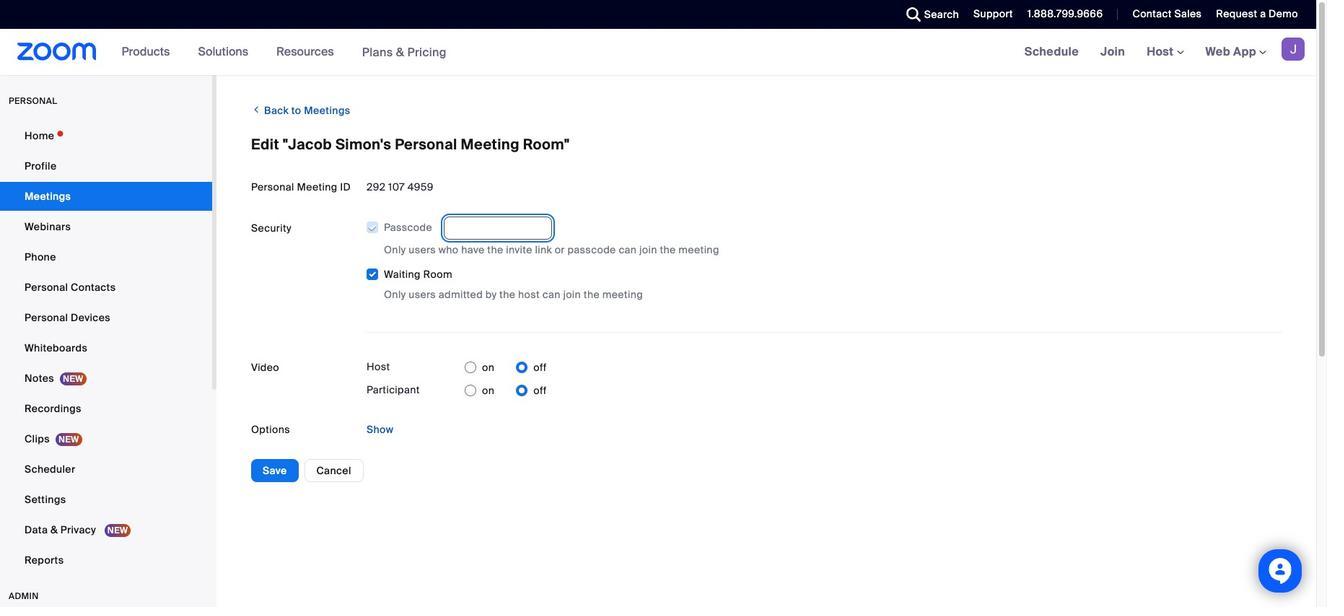 Task type: describe. For each thing, give the bounding box(es) containing it.
profile link
[[0, 152, 212, 180]]

banner containing products
[[0, 29, 1317, 76]]

or
[[555, 243, 565, 256]]

webinars link
[[0, 212, 212, 241]]

schedule link
[[1014, 29, 1090, 75]]

by
[[486, 288, 497, 301]]

host
[[518, 288, 540, 301]]

products button
[[122, 29, 176, 75]]

room
[[423, 268, 452, 281]]

1 horizontal spatial join
[[640, 243, 657, 256]]

search button
[[896, 0, 963, 29]]

personal for personal meeting id
[[251, 180, 294, 193]]

cancel button
[[304, 459, 364, 482]]

devices
[[71, 311, 110, 324]]

who
[[439, 243, 459, 256]]

demo
[[1269, 7, 1299, 20]]

data & privacy link
[[0, 515, 212, 544]]

notes link
[[0, 364, 212, 393]]

107
[[388, 180, 405, 193]]

0 vertical spatial meeting
[[679, 243, 719, 256]]

search
[[924, 8, 959, 21]]

back
[[264, 104, 289, 117]]

web app
[[1206, 44, 1257, 59]]

reports link
[[0, 546, 212, 575]]

phone
[[25, 250, 56, 263]]

a
[[1260, 7, 1266, 20]]

waiting
[[384, 268, 421, 281]]

request a demo
[[1216, 7, 1299, 20]]

resources
[[277, 44, 334, 59]]

video
[[251, 361, 279, 374]]

id
[[340, 180, 351, 193]]

on for participant
[[482, 384, 495, 397]]

link
[[535, 243, 552, 256]]

whiteboards link
[[0, 333, 212, 362]]

security
[[251, 222, 291, 235]]

admitted
[[439, 288, 483, 301]]

settings
[[25, 493, 66, 506]]

personal contacts
[[25, 281, 116, 294]]

host inside meetings navigation
[[1147, 44, 1177, 59]]

0 vertical spatial meeting
[[461, 135, 520, 154]]

save
[[263, 464, 287, 477]]

invite
[[506, 243, 533, 256]]

& for pricing
[[396, 44, 404, 60]]

left image
[[251, 102, 262, 117]]

only users who have the invite link or passcode can join the meeting
[[384, 243, 719, 256]]

join link
[[1090, 29, 1136, 75]]

reports
[[25, 554, 64, 567]]

save button
[[251, 459, 298, 482]]

join
[[1101, 44, 1125, 59]]

admin
[[9, 590, 39, 602]]

1 vertical spatial host
[[367, 360, 390, 373]]

home link
[[0, 121, 212, 150]]

home
[[25, 129, 54, 142]]

"jacob
[[283, 135, 332, 154]]

simon's
[[336, 135, 391, 154]]

scheduler link
[[0, 455, 212, 484]]

clips
[[25, 432, 50, 445]]

personal meeting id
[[251, 180, 351, 193]]

contacts
[[71, 281, 116, 294]]

292
[[367, 180, 386, 193]]

on for host
[[482, 361, 495, 374]]

web
[[1206, 44, 1231, 59]]

web app button
[[1206, 44, 1267, 59]]

notes
[[25, 372, 54, 385]]

only users admitted by the host can join the meeting
[[384, 288, 643, 301]]

solutions
[[198, 44, 248, 59]]

scheduler
[[25, 463, 75, 476]]

off for host
[[534, 361, 547, 374]]

request
[[1216, 7, 1258, 20]]

1 horizontal spatial can
[[619, 243, 637, 256]]

4959
[[408, 180, 434, 193]]

meetings link
[[0, 182, 212, 211]]

none text field inside security group
[[444, 217, 552, 240]]

sales
[[1175, 7, 1202, 20]]

back to meetings
[[262, 104, 350, 117]]

product information navigation
[[111, 29, 458, 76]]

app
[[1234, 44, 1257, 59]]

passcode
[[568, 243, 616, 256]]

edit "jacob simon's personal meeting room"
[[251, 135, 570, 154]]



Task type: locate. For each thing, give the bounding box(es) containing it.
0 vertical spatial can
[[619, 243, 637, 256]]

security group
[[366, 217, 1282, 303]]

& inside personal menu menu
[[50, 523, 58, 536]]

2 only from the top
[[384, 288, 406, 301]]

0 horizontal spatial meetings
[[25, 190, 71, 203]]

1.888.799.9666 button
[[1017, 0, 1107, 29], [1028, 7, 1103, 20]]

only up waiting
[[384, 243, 406, 256]]

1 vertical spatial users
[[409, 288, 436, 301]]

0 vertical spatial join
[[640, 243, 657, 256]]

recordings
[[25, 402, 81, 415]]

host
[[1147, 44, 1177, 59], [367, 360, 390, 373]]

on up participant "option group"
[[482, 361, 495, 374]]

edit
[[251, 135, 279, 154]]

can right host
[[543, 288, 561, 301]]

schedule
[[1025, 44, 1079, 59]]

0 horizontal spatial host
[[367, 360, 390, 373]]

off up participant "option group"
[[534, 361, 547, 374]]

2 off from the top
[[534, 384, 547, 397]]

0 horizontal spatial meeting
[[602, 288, 643, 301]]

data
[[25, 523, 48, 536]]

meetings navigation
[[1014, 29, 1317, 76]]

can
[[619, 243, 637, 256], [543, 288, 561, 301]]

clips link
[[0, 424, 212, 453]]

off
[[534, 361, 547, 374], [534, 384, 547, 397]]

1 vertical spatial off
[[534, 384, 547, 397]]

&
[[396, 44, 404, 60], [50, 523, 58, 536]]

off inside participant "option group"
[[534, 384, 547, 397]]

pricing
[[407, 44, 447, 60]]

& for privacy
[[50, 523, 58, 536]]

1.888.799.9666
[[1028, 7, 1103, 20]]

1 users from the top
[[409, 243, 436, 256]]

0 vertical spatial users
[[409, 243, 436, 256]]

meetings inside back to meetings 'link'
[[304, 104, 350, 117]]

1 horizontal spatial host
[[1147, 44, 1177, 59]]

solutions button
[[198, 29, 255, 75]]

request a demo link
[[1206, 0, 1317, 29], [1216, 7, 1299, 20]]

meetings
[[304, 104, 350, 117], [25, 190, 71, 203]]

personal devices
[[25, 311, 110, 324]]

0 vertical spatial host
[[1147, 44, 1177, 59]]

on inside participant "option group"
[[482, 384, 495, 397]]

show button
[[367, 418, 394, 441]]

meeting left id
[[297, 180, 338, 193]]

users for who
[[409, 243, 436, 256]]

back to meetings link
[[251, 98, 350, 122]]

on
[[482, 361, 495, 374], [482, 384, 495, 397]]

only for only users admitted by the host can join the meeting
[[384, 288, 406, 301]]

& inside 'product information' navigation
[[396, 44, 404, 60]]

1 off from the top
[[534, 361, 547, 374]]

meeting left "room""
[[461, 135, 520, 154]]

cancel
[[317, 464, 351, 477]]

support link
[[963, 0, 1017, 29], [974, 7, 1013, 20]]

off for participant
[[534, 384, 547, 397]]

personal menu menu
[[0, 121, 212, 576]]

1 horizontal spatial meeting
[[679, 243, 719, 256]]

0 horizontal spatial meeting
[[297, 180, 338, 193]]

plans & pricing
[[362, 44, 447, 60]]

personal contacts link
[[0, 273, 212, 302]]

only down waiting
[[384, 288, 406, 301]]

0 horizontal spatial &
[[50, 523, 58, 536]]

privacy
[[60, 523, 96, 536]]

0 vertical spatial on
[[482, 361, 495, 374]]

meetings inside meetings "link"
[[25, 190, 71, 203]]

users down the waiting room
[[409, 288, 436, 301]]

plans
[[362, 44, 393, 60]]

join right passcode
[[640, 243, 657, 256]]

participant
[[367, 383, 420, 396]]

join
[[640, 243, 657, 256], [563, 288, 581, 301]]

waiting room
[[384, 268, 452, 281]]

off inside host option group
[[534, 361, 547, 374]]

0 vertical spatial meetings
[[304, 104, 350, 117]]

0 vertical spatial off
[[534, 361, 547, 374]]

personal up whiteboards
[[25, 311, 68, 324]]

users
[[409, 243, 436, 256], [409, 288, 436, 301]]

the
[[487, 243, 503, 256], [660, 243, 676, 256], [500, 288, 516, 301], [584, 288, 600, 301]]

host down contact sales
[[1147, 44, 1177, 59]]

room"
[[523, 135, 570, 154]]

1 vertical spatial on
[[482, 384, 495, 397]]

options
[[251, 423, 290, 436]]

0 horizontal spatial join
[[563, 288, 581, 301]]

can right passcode
[[619, 243, 637, 256]]

banner
[[0, 29, 1317, 76]]

resources button
[[277, 29, 340, 75]]

1 vertical spatial meeting
[[297, 180, 338, 193]]

personal down phone at the top of the page
[[25, 281, 68, 294]]

profile picture image
[[1282, 38, 1305, 61]]

show
[[367, 423, 394, 436]]

292 107 4959
[[367, 180, 434, 193]]

data & privacy
[[25, 523, 99, 536]]

products
[[122, 44, 170, 59]]

have
[[461, 243, 485, 256]]

users up the waiting room
[[409, 243, 436, 256]]

2 users from the top
[[409, 288, 436, 301]]

settings link
[[0, 485, 212, 514]]

on down host option group
[[482, 384, 495, 397]]

0 horizontal spatial can
[[543, 288, 561, 301]]

users for admitted
[[409, 288, 436, 301]]

phone link
[[0, 243, 212, 271]]

1 vertical spatial join
[[563, 288, 581, 301]]

participant option group
[[465, 379, 547, 402]]

contact sales
[[1133, 7, 1202, 20]]

personal up 4959
[[395, 135, 457, 154]]

profile
[[25, 160, 57, 173]]

only for only users who have the invite link or passcode can join the meeting
[[384, 243, 406, 256]]

& right data
[[50, 523, 58, 536]]

join right host
[[563, 288, 581, 301]]

1 horizontal spatial meetings
[[304, 104, 350, 117]]

personal inside 'link'
[[25, 281, 68, 294]]

meetings right to
[[304, 104, 350, 117]]

& right plans
[[396, 44, 404, 60]]

to
[[292, 104, 301, 117]]

1 vertical spatial &
[[50, 523, 58, 536]]

meetings up the webinars
[[25, 190, 71, 203]]

1 only from the top
[[384, 243, 406, 256]]

1 vertical spatial can
[[543, 288, 561, 301]]

zoom logo image
[[17, 43, 96, 61]]

passcode
[[384, 221, 432, 234]]

host option group
[[465, 356, 547, 379]]

1 on from the top
[[482, 361, 495, 374]]

0 vertical spatial &
[[396, 44, 404, 60]]

recordings link
[[0, 394, 212, 423]]

personal for personal contacts
[[25, 281, 68, 294]]

1 horizontal spatial &
[[396, 44, 404, 60]]

host button
[[1147, 44, 1184, 59]]

2 on from the top
[[482, 384, 495, 397]]

whiteboards
[[25, 341, 87, 354]]

0 vertical spatial only
[[384, 243, 406, 256]]

off down host option group
[[534, 384, 547, 397]]

only
[[384, 243, 406, 256], [384, 288, 406, 301]]

on inside host option group
[[482, 361, 495, 374]]

personal devices link
[[0, 303, 212, 332]]

None text field
[[444, 217, 552, 240]]

webinars
[[25, 220, 71, 233]]

contact sales link
[[1122, 0, 1206, 29], [1133, 7, 1202, 20]]

personal for personal devices
[[25, 311, 68, 324]]

1 vertical spatial only
[[384, 288, 406, 301]]

host up "participant"
[[367, 360, 390, 373]]

contact
[[1133, 7, 1172, 20]]

personal
[[395, 135, 457, 154], [251, 180, 294, 193], [25, 281, 68, 294], [25, 311, 68, 324]]

personal up security
[[251, 180, 294, 193]]

1 vertical spatial meeting
[[602, 288, 643, 301]]

meeting
[[461, 135, 520, 154], [297, 180, 338, 193]]

1 horizontal spatial meeting
[[461, 135, 520, 154]]

1 vertical spatial meetings
[[25, 190, 71, 203]]



Task type: vqa. For each thing, say whether or not it's contained in the screenshot.
Cancel
yes



